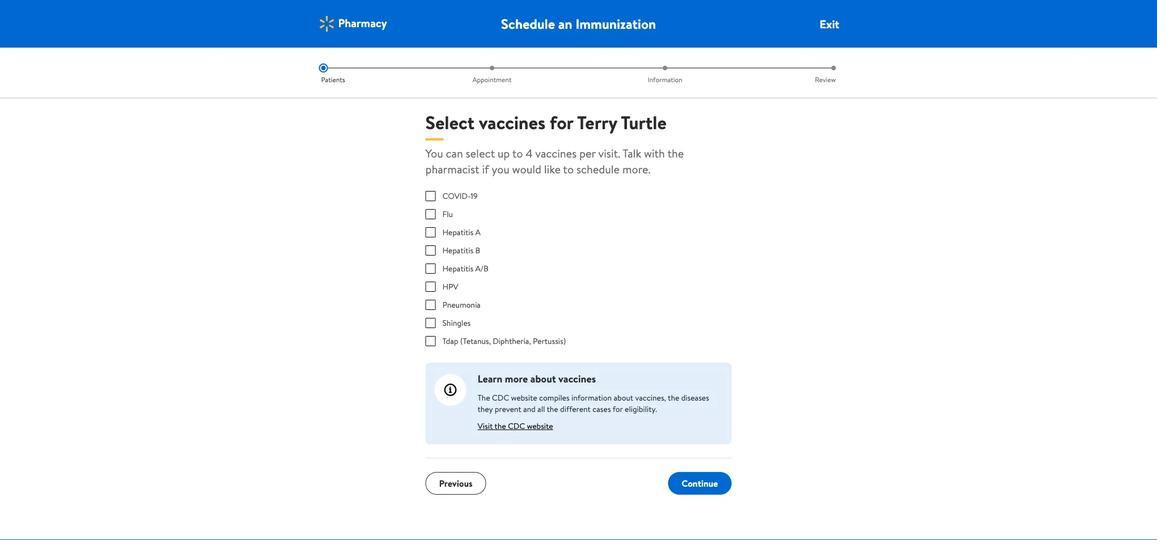 Task type: vqa. For each thing, say whether or not it's contained in the screenshot.
the with
yes



Task type: locate. For each thing, give the bounding box(es) containing it.
hepatitis down hepatitis a
[[443, 245, 474, 256]]

0 horizontal spatial about
[[531, 372, 556, 386]]

hepatitis b
[[443, 245, 481, 256]]

schedule an immunization
[[501, 14, 656, 33]]

1 vertical spatial website
[[527, 421, 553, 432]]

all
[[538, 404, 545, 415]]

1 hepatitis from the top
[[443, 227, 474, 238]]

turtle
[[621, 110, 667, 135]]

2 vertical spatial hepatitis
[[443, 263, 474, 274]]

cdc
[[492, 392, 509, 404], [508, 421, 525, 432]]

you
[[426, 145, 443, 161]]

hepatitis
[[443, 227, 474, 238], [443, 245, 474, 256], [443, 263, 474, 274]]

hepatitis down the hepatitis b
[[443, 263, 474, 274]]

hpv
[[443, 281, 459, 292]]

previous button
[[426, 472, 486, 495]]

patients
[[321, 75, 345, 84]]

1 vertical spatial for
[[613, 404, 623, 415]]

0 vertical spatial for
[[550, 110, 574, 135]]

information list item
[[579, 64, 752, 84]]

Pneumonia checkbox
[[426, 300, 436, 310]]

Shingles checkbox
[[426, 318, 436, 328]]

cdc up prevent
[[492, 392, 509, 404]]

vaccines inside you can select up to 4 vaccines per visit. talk with the pharmacist if you would like to schedule more.
[[536, 145, 577, 161]]

Hepatitis A checkbox
[[426, 227, 436, 238]]

different
[[560, 404, 591, 415]]

the inside you can select up to 4 vaccines per visit. talk with the pharmacist if you would like to schedule more.
[[668, 145, 684, 161]]

tdap
[[443, 336, 459, 347]]

pharmacy
[[338, 15, 387, 31]]

covid-
[[443, 191, 471, 202]]

a
[[476, 227, 481, 238]]

HPV checkbox
[[426, 282, 436, 292]]

3 hepatitis from the top
[[443, 263, 474, 274]]

the
[[668, 145, 684, 161], [668, 392, 680, 404], [547, 404, 558, 415], [495, 421, 506, 432]]

select
[[466, 145, 495, 161]]

select vaccines for terry turtle group
[[426, 191, 732, 347]]

pharmacy button
[[318, 15, 387, 33]]

vaccines right 4
[[536, 145, 577, 161]]

0 vertical spatial website
[[511, 392, 537, 404]]

to right like
[[563, 161, 574, 177]]

0 vertical spatial cdc
[[492, 392, 509, 404]]

more
[[505, 372, 528, 386]]

you
[[492, 161, 510, 177]]

2 vertical spatial vaccines
[[559, 372, 596, 386]]

visit
[[478, 421, 493, 432]]

vaccines,
[[635, 392, 666, 404]]

list
[[319, 64, 839, 84]]

b
[[476, 245, 481, 256]]

vaccines
[[479, 110, 546, 135], [536, 145, 577, 161], [559, 372, 596, 386]]

about up eligibility.
[[614, 392, 634, 404]]

can
[[446, 145, 463, 161]]

(tetanus,
[[460, 336, 491, 347]]

for left terry
[[550, 110, 574, 135]]

Hepatitis B checkbox
[[426, 246, 436, 256]]

exit
[[820, 16, 840, 32]]

vaccines up information
[[559, 372, 596, 386]]

website inside 'the cdc website compiles information about vaccines, the diseases they prevent and all the different cases for eligibility.'
[[511, 392, 537, 404]]

information
[[648, 75, 683, 84]]

visit.
[[599, 145, 621, 161]]

flu
[[443, 209, 453, 220]]

0 vertical spatial hepatitis
[[443, 227, 474, 238]]

1 vertical spatial hepatitis
[[443, 245, 474, 256]]

a/b
[[476, 263, 489, 274]]

about up compiles
[[531, 372, 556, 386]]

1 vertical spatial vaccines
[[536, 145, 577, 161]]

the cdc website compiles information about vaccines, the diseases they prevent and all the different cases for eligibility.
[[478, 392, 709, 415]]

Hepatitis A/B checkbox
[[426, 264, 436, 274]]

1 horizontal spatial about
[[614, 392, 634, 404]]

covid-19
[[443, 191, 478, 202]]

website down all at bottom left
[[527, 421, 553, 432]]

pharmacist
[[426, 161, 480, 177]]

and
[[523, 404, 536, 415]]

to
[[513, 145, 523, 161], [563, 161, 574, 177]]

hepatitis a/b
[[443, 263, 489, 274]]

vaccines up up
[[479, 110, 546, 135]]

previous
[[439, 477, 473, 490]]

an
[[558, 14, 573, 33]]

hepatitis up the hepatitis b
[[443, 227, 474, 238]]

2 hepatitis from the top
[[443, 245, 474, 256]]

1 horizontal spatial to
[[563, 161, 574, 177]]

you can select up to 4 vaccines per visit. talk with the pharmacist if you would like to schedule more.
[[426, 145, 684, 177]]

cdc down prevent
[[508, 421, 525, 432]]

to left 4
[[513, 145, 523, 161]]

exit button
[[820, 16, 840, 32]]

1 vertical spatial about
[[614, 392, 634, 404]]

pertussis)
[[533, 336, 566, 347]]

website up and
[[511, 392, 537, 404]]

would
[[512, 161, 542, 177]]

for
[[550, 110, 574, 135], [613, 404, 623, 415]]

select
[[426, 110, 475, 135]]

about
[[531, 372, 556, 386], [614, 392, 634, 404]]

for right 'cases'
[[613, 404, 623, 415]]

the right with
[[668, 145, 684, 161]]

schedule
[[577, 161, 620, 177]]

1 horizontal spatial for
[[613, 404, 623, 415]]

they
[[478, 404, 493, 415]]

Flu checkbox
[[426, 209, 436, 219]]

shingles
[[443, 318, 471, 329]]

website
[[511, 392, 537, 404], [527, 421, 553, 432]]



Task type: describe. For each thing, give the bounding box(es) containing it.
immunization
[[576, 14, 656, 33]]

diphtheria,
[[493, 336, 531, 347]]

hepatitis for hepatitis a
[[443, 227, 474, 238]]

appointment list item
[[406, 64, 579, 84]]

list containing patients
[[319, 64, 839, 84]]

4
[[526, 145, 533, 161]]

cdc inside 'the cdc website compiles information about vaccines, the diseases they prevent and all the different cases for eligibility.'
[[492, 392, 509, 404]]

compiles
[[539, 392, 570, 404]]

for inside 'the cdc website compiles information about vaccines, the diseases they prevent and all the different cases for eligibility.'
[[613, 404, 623, 415]]

learn
[[478, 372, 503, 386]]

1 vertical spatial cdc
[[508, 421, 525, 432]]

continue button
[[668, 472, 732, 495]]

0 vertical spatial about
[[531, 372, 556, 386]]

talk
[[623, 145, 641, 161]]

about inside 'the cdc website compiles information about vaccines, the diseases they prevent and all the different cases for eligibility.'
[[614, 392, 634, 404]]

hepatitis for hepatitis b
[[443, 245, 474, 256]]

19
[[471, 191, 478, 202]]

more.
[[623, 161, 651, 177]]

terry
[[577, 110, 617, 135]]

eligibility.
[[625, 404, 657, 415]]

with
[[644, 145, 665, 161]]

appointment
[[473, 75, 512, 84]]

the
[[478, 392, 490, 404]]

visit the cdc website
[[478, 421, 553, 432]]

tdap (tetanus, diphtheria, pertussis)
[[443, 336, 566, 347]]

website inside visit the cdc website link
[[527, 421, 553, 432]]

visit the cdc website link
[[478, 417, 553, 436]]

per
[[580, 145, 596, 161]]

information
[[572, 392, 612, 404]]

hepatitis for hepatitis a/b
[[443, 263, 474, 274]]

COVID-19 checkbox
[[426, 191, 436, 201]]

diseases
[[682, 392, 709, 404]]

like
[[544, 161, 561, 177]]

continue
[[682, 477, 718, 490]]

select vaccines for terry turtle
[[426, 110, 667, 135]]

cases
[[593, 404, 611, 415]]

the right all at bottom left
[[547, 404, 558, 415]]

if
[[482, 161, 489, 177]]

pneumonia
[[443, 299, 481, 311]]

Tdap (Tetanus, Diphtheria, Pertussis) checkbox
[[426, 336, 436, 347]]

review list item
[[752, 64, 839, 84]]

review
[[815, 75, 836, 84]]

the right visit
[[495, 421, 506, 432]]

hepatitis a
[[443, 227, 481, 238]]

the left diseases
[[668, 392, 680, 404]]

0 horizontal spatial for
[[550, 110, 574, 135]]

0 horizontal spatial to
[[513, 145, 523, 161]]

0 vertical spatial vaccines
[[479, 110, 546, 135]]

up
[[498, 145, 510, 161]]

schedule
[[501, 14, 555, 33]]

patients list item
[[319, 64, 406, 84]]

learn more about vaccines
[[478, 372, 596, 386]]

prevent
[[495, 404, 522, 415]]



